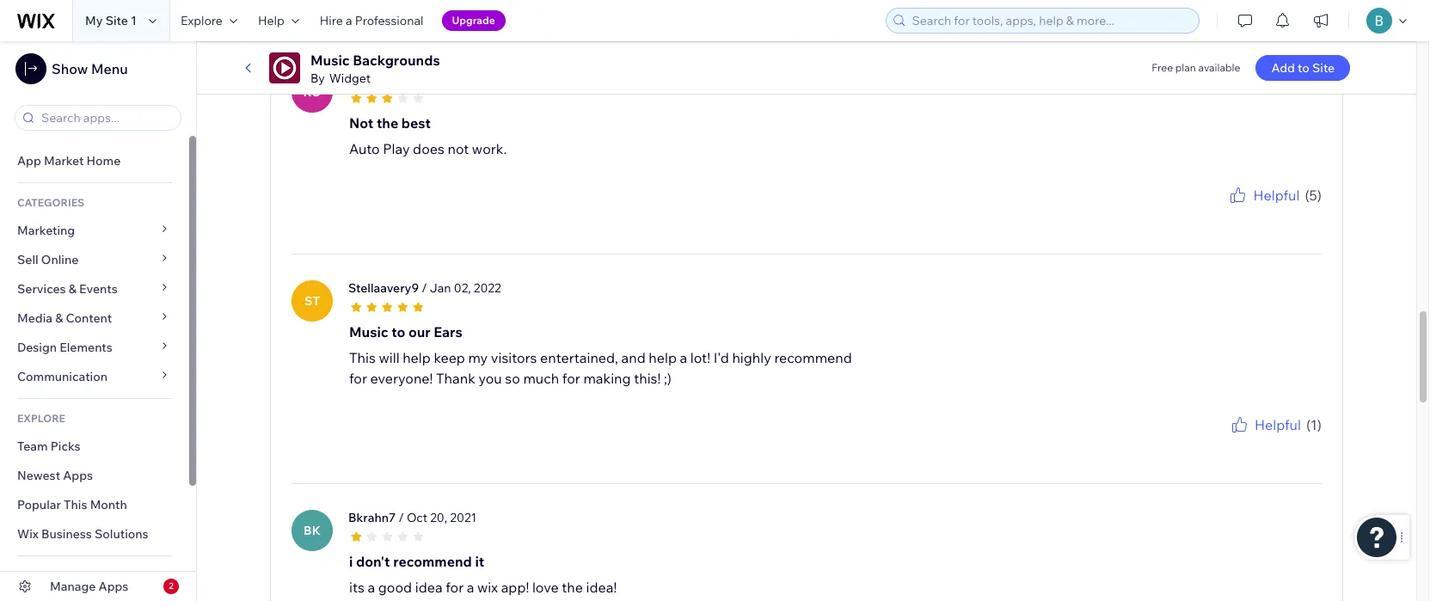 Task type: locate. For each thing, give the bounding box(es) containing it.
it up "wix"
[[475, 553, 485, 570]]

the
[[377, 114, 398, 131], [562, 579, 583, 596]]

media
[[17, 311, 52, 326]]

& left events
[[69, 281, 76, 297]]

to left our
[[392, 323, 405, 340]]

0 horizontal spatial this
[[64, 497, 87, 513]]

& for events
[[69, 281, 76, 297]]

1 vertical spatial it
[[374, 599, 383, 601]]

it right but
[[374, 599, 383, 601]]

0 vertical spatial does
[[413, 140, 445, 157]]

online
[[41, 252, 79, 268]]

thank for keep
[[1186, 435, 1215, 448]]

upgrade button
[[442, 10, 506, 31]]

1 horizontal spatial to
[[1298, 60, 1310, 76]]

sell online
[[17, 252, 79, 268]]

upgrade
[[452, 14, 495, 27]]

play
[[383, 140, 410, 157]]

0 vertical spatial thank
[[1186, 205, 1215, 218]]

recommend
[[774, 349, 852, 366], [393, 553, 472, 570]]

1 horizontal spatial &
[[69, 281, 76, 297]]

1 vertical spatial this
[[64, 497, 87, 513]]

& right media
[[55, 311, 63, 326]]

2 feedback from the top
[[1277, 435, 1322, 448]]

plan
[[1176, 61, 1196, 74]]

0 vertical spatial apps
[[63, 468, 93, 483]]

widget
[[329, 71, 371, 86]]

design
[[17, 340, 57, 355]]

you inside music to our ears this will help keep my visitors entertained, and help a lot! i'd highly recommend for everyone! thank you so much for making this! ;)
[[479, 370, 502, 387]]

0 vertical spatial /
[[422, 280, 427, 296]]

popular
[[17, 497, 61, 513]]

this up wix business solutions
[[64, 497, 87, 513]]

feedback
[[1277, 205, 1322, 218], [1277, 435, 1322, 448]]

1 horizontal spatial site
[[1313, 60, 1335, 76]]

a inside music to our ears this will help keep my visitors entertained, and help a lot! i'd highly recommend for everyone! thank you so much for making this! ;)
[[680, 349, 687, 366]]

newest apps
[[17, 468, 93, 483]]

to right add at the right top of the page
[[1298, 60, 1310, 76]]

feedback down (5)
[[1277, 205, 1322, 218]]

to inside button
[[1298, 60, 1310, 76]]

0 vertical spatial recommend
[[774, 349, 852, 366]]

1 thank you for your feedback from the top
[[1186, 205, 1322, 218]]

the inside i don't recommend it its a good idea for a wix app! love the idea! but it does not wor
[[562, 579, 583, 596]]

the inside the not the best auto play does not work.
[[377, 114, 398, 131]]

elements
[[60, 340, 113, 355]]

team
[[17, 439, 48, 454]]

music up will
[[349, 323, 388, 340]]

idea
[[415, 579, 443, 596]]

0 horizontal spatial help
[[403, 349, 431, 366]]

0 horizontal spatial to
[[392, 323, 405, 340]]

recommend inside music to our ears this will help keep my visitors entertained, and help a lot! i'd highly recommend for everyone! thank you so much for making this! ;)
[[774, 349, 852, 366]]

newest
[[17, 468, 60, 483]]

0 vertical spatial site
[[105, 13, 128, 28]]

(1)
[[1307, 416, 1322, 433]]

does down good
[[386, 599, 418, 601]]

Search for tools, apps, help & more... field
[[907, 9, 1194, 33]]

2 vertical spatial you
[[1217, 435, 1235, 448]]

st
[[304, 293, 320, 308]]

recommend up idea
[[393, 553, 472, 570]]

helpful button for (5)
[[1228, 185, 1300, 205]]

0 horizontal spatial site
[[105, 13, 128, 28]]

0 vertical spatial music
[[311, 52, 350, 69]]

and
[[622, 349, 646, 366]]

site right add at the right top of the page
[[1313, 60, 1335, 76]]

but
[[349, 599, 371, 601]]

popular this month link
[[0, 490, 189, 520]]

0 vertical spatial this
[[349, 349, 376, 366]]

2 thank you for your feedback from the top
[[1186, 435, 1322, 448]]

thank you for your feedback
[[1186, 205, 1322, 218], [1186, 435, 1322, 448]]

/ left oct
[[399, 510, 404, 525]]

a left lot!
[[680, 349, 687, 366]]

helpful left (1)
[[1255, 416, 1301, 433]]

helpful button left (5)
[[1228, 185, 1300, 205]]

0 horizontal spatial recommend
[[393, 553, 472, 570]]

helpful
[[1254, 186, 1300, 204], [1255, 416, 1301, 433]]

1 vertical spatial does
[[386, 599, 418, 601]]

0 vertical spatial feedback
[[1277, 205, 1322, 218]]

a
[[346, 13, 352, 28], [680, 349, 687, 366], [368, 579, 375, 596], [467, 579, 474, 596]]

1 vertical spatial /
[[399, 510, 404, 525]]

music inside 'music backgrounds by widget'
[[311, 52, 350, 69]]

2 vertical spatial thank
[[1186, 435, 1215, 448]]

not left work.
[[448, 140, 469, 157]]

0 horizontal spatial /
[[399, 510, 404, 525]]

categories
[[17, 196, 84, 209]]

thank inside music to our ears this will help keep my visitors entertained, and help a lot! i'd highly recommend for everyone! thank you so much for making this! ;)
[[436, 370, 475, 387]]

apps up the popular this month
[[63, 468, 93, 483]]

2
[[169, 581, 174, 592]]

apps for manage apps
[[99, 579, 128, 594]]

1 vertical spatial helpful button
[[1229, 414, 1301, 435]]

this left will
[[349, 349, 376, 366]]

helpful left (5)
[[1254, 186, 1300, 204]]

1 feedback from the top
[[1277, 205, 1322, 218]]

1 horizontal spatial the
[[562, 579, 583, 596]]

1 vertical spatial music
[[349, 323, 388, 340]]

help up everyone!
[[403, 349, 431, 366]]

1 vertical spatial helpful
[[1255, 416, 1301, 433]]

recommend inside i don't recommend it its a good idea for a wix app! love the idea! but it does not wor
[[393, 553, 472, 570]]

music up by
[[311, 52, 350, 69]]

to inside music to our ears this will help keep my visitors entertained, and help a lot! i'd highly recommend for everyone! thank you so much for making this! ;)
[[392, 323, 405, 340]]

1 vertical spatial feedback
[[1277, 435, 1322, 448]]

0 horizontal spatial &
[[55, 311, 63, 326]]

work.
[[472, 140, 507, 157]]

1 horizontal spatial recommend
[[774, 349, 852, 366]]

wix business solutions
[[17, 526, 148, 542]]

0 horizontal spatial the
[[377, 114, 398, 131]]

app
[[17, 153, 41, 169]]

1 horizontal spatial this
[[349, 349, 376, 366]]

&
[[69, 281, 76, 297], [55, 311, 63, 326]]

apps right help
[[99, 579, 128, 594]]

1 horizontal spatial apps
[[99, 579, 128, 594]]

/
[[422, 280, 427, 296], [399, 510, 404, 525]]

a left "wix"
[[467, 579, 474, 596]]

music inside music to our ears this will help keep my visitors entertained, and help a lot! i'd highly recommend for everyone! thank you so much for making this! ;)
[[349, 323, 388, 340]]

1 vertical spatial thank
[[436, 370, 475, 387]]

;)
[[664, 370, 672, 387]]

thank
[[1186, 205, 1215, 218], [436, 370, 475, 387], [1186, 435, 1215, 448]]

0 horizontal spatial not
[[421, 599, 442, 601]]

help up ;)
[[649, 349, 677, 366]]

1 horizontal spatial not
[[448, 140, 469, 157]]

professional
[[355, 13, 424, 28]]

your
[[1253, 205, 1275, 218], [1253, 435, 1275, 448]]

& for content
[[55, 311, 63, 326]]

recommend right 'highly'
[[774, 349, 852, 366]]

apps
[[63, 468, 93, 483], [99, 579, 128, 594]]

1 your from the top
[[1253, 205, 1275, 218]]

1 horizontal spatial help
[[649, 349, 677, 366]]

0 vertical spatial helpful button
[[1228, 185, 1300, 205]]

0 vertical spatial not
[[448, 140, 469, 157]]

1 vertical spatial you
[[479, 370, 502, 387]]

1 vertical spatial thank you for your feedback
[[1186, 435, 1322, 448]]

Search apps... field
[[36, 106, 175, 130]]

manage apps
[[50, 579, 128, 594]]

1 vertical spatial site
[[1313, 60, 1335, 76]]

1 vertical spatial not
[[421, 599, 442, 601]]

explore
[[181, 13, 223, 28]]

1 vertical spatial the
[[562, 579, 583, 596]]

manage
[[50, 579, 96, 594]]

0 vertical spatial &
[[69, 281, 76, 297]]

1
[[131, 13, 137, 28]]

you
[[1217, 205, 1235, 218], [479, 370, 502, 387], [1217, 435, 1235, 448]]

solutions
[[95, 526, 148, 542]]

does down "best"
[[413, 140, 445, 157]]

0 vertical spatial the
[[377, 114, 398, 131]]

2022
[[474, 280, 501, 296]]

0 vertical spatial your
[[1253, 205, 1275, 218]]

1 vertical spatial apps
[[99, 579, 128, 594]]

music
[[311, 52, 350, 69], [349, 323, 388, 340]]

everyone!
[[370, 370, 433, 387]]

sell
[[17, 252, 38, 268]]

popular this month
[[17, 497, 127, 513]]

1 vertical spatial &
[[55, 311, 63, 326]]

1 vertical spatial recommend
[[393, 553, 472, 570]]

0 horizontal spatial it
[[374, 599, 383, 601]]

site left 1
[[105, 13, 128, 28]]

not down idea
[[421, 599, 442, 601]]

design elements
[[17, 340, 113, 355]]

2 help from the left
[[649, 349, 677, 366]]

for
[[1237, 205, 1251, 218], [349, 370, 367, 387], [562, 370, 580, 387], [1237, 435, 1251, 448], [446, 579, 464, 596]]

feedback down (1)
[[1277, 435, 1322, 448]]

thank you for your feedback down (1)
[[1186, 435, 1322, 448]]

1 horizontal spatial /
[[422, 280, 427, 296]]

0 vertical spatial thank you for your feedback
[[1186, 205, 1322, 218]]

site
[[105, 13, 128, 28], [1313, 60, 1335, 76]]

site inside button
[[1313, 60, 1335, 76]]

0 horizontal spatial apps
[[63, 468, 93, 483]]

the right not
[[377, 114, 398, 131]]

2 your from the top
[[1253, 435, 1275, 448]]

sidebar element
[[0, 41, 197, 601]]

this!
[[634, 370, 661, 387]]

show menu button
[[15, 53, 128, 84]]

helpful button
[[1228, 185, 1300, 205], [1229, 414, 1301, 435]]

not
[[448, 140, 469, 157], [421, 599, 442, 601]]

0 vertical spatial you
[[1217, 205, 1235, 218]]

help
[[64, 569, 91, 582]]

helpful button for (1)
[[1229, 414, 1301, 435]]

helpful button left (1)
[[1229, 414, 1301, 435]]

/ left jan
[[422, 280, 427, 296]]

1 horizontal spatial it
[[475, 553, 485, 570]]

our
[[408, 323, 431, 340]]

0 vertical spatial to
[[1298, 60, 1310, 76]]

a right the hire
[[346, 13, 352, 28]]

hire
[[320, 13, 343, 28]]

konzertreihe-tannenh
[[348, 71, 472, 87]]

not
[[349, 114, 374, 131]]

1 vertical spatial to
[[392, 323, 405, 340]]

your for (5)
[[1253, 205, 1275, 218]]

help button
[[248, 0, 309, 41]]

does
[[413, 140, 445, 157], [386, 599, 418, 601]]

1 vertical spatial your
[[1253, 435, 1275, 448]]

the right love
[[562, 579, 583, 596]]

0 vertical spatial helpful
[[1254, 186, 1300, 204]]

app market home
[[17, 153, 121, 169]]

does inside i don't recommend it its a good idea for a wix app! love the idea! but it does not wor
[[386, 599, 418, 601]]

thank you for your feedback down (5)
[[1186, 205, 1322, 218]]

best
[[402, 114, 431, 131]]

to
[[47, 569, 62, 582]]

much
[[523, 370, 559, 387]]

content
[[66, 311, 112, 326]]



Task type: describe. For each thing, give the bounding box(es) containing it.
1 help from the left
[[403, 349, 431, 366]]

entertained,
[[540, 349, 618, 366]]

wix
[[477, 579, 498, 596]]

my
[[468, 349, 488, 366]]

you
[[94, 569, 116, 582]]

market
[[44, 153, 84, 169]]

20,
[[430, 510, 447, 525]]

bk
[[304, 523, 321, 538]]

picks
[[51, 439, 81, 454]]

month
[[90, 497, 127, 513]]

this inside popular this month link
[[64, 497, 87, 513]]

does inside the not the best auto play does not work.
[[413, 140, 445, 157]]

thank you for your feedback for (1)
[[1186, 435, 1322, 448]]

services & events link
[[0, 274, 189, 304]]

don't
[[356, 553, 390, 570]]

explore
[[17, 412, 65, 425]]

thank you for your feedback for (5)
[[1186, 205, 1322, 218]]

its
[[349, 579, 365, 596]]

backgrounds
[[353, 52, 440, 69]]

auto
[[349, 140, 380, 157]]

by
[[311, 71, 325, 86]]

jan
[[430, 280, 451, 296]]

home
[[86, 153, 121, 169]]

music for music to our ears this will help keep my visitors entertained, and help a lot! i'd highly recommend for everyone! thank you so much for making this! ;)
[[349, 323, 388, 340]]

to for add
[[1298, 60, 1310, 76]]

feedback for (5)
[[1277, 205, 1322, 218]]

media & content link
[[0, 304, 189, 333]]

this inside music to our ears this will help keep my visitors entertained, and help a lot! i'd highly recommend for everyone! thank you so much for making this! ;)
[[349, 349, 376, 366]]

you for keep
[[1217, 435, 1235, 448]]

helpful for (5)
[[1254, 186, 1300, 204]]

will
[[379, 349, 400, 366]]

0 vertical spatial it
[[475, 553, 485, 570]]

to for music
[[392, 323, 405, 340]]

apps
[[17, 569, 45, 582]]

events
[[79, 281, 118, 297]]

newest apps link
[[0, 461, 189, 490]]

app market home link
[[0, 146, 189, 175]]

love
[[532, 579, 559, 596]]

available
[[1199, 61, 1241, 74]]

menu
[[91, 60, 128, 77]]

sell online link
[[0, 245, 189, 274]]

free plan available
[[1152, 61, 1241, 74]]

highly
[[732, 349, 771, 366]]

music for music backgrounds by widget
[[311, 52, 350, 69]]

lot!
[[691, 349, 711, 366]]

services & events
[[17, 281, 118, 297]]

ears
[[434, 323, 463, 340]]

good
[[378, 579, 412, 596]]

wix business solutions link
[[0, 520, 189, 549]]

not inside the not the best auto play does not work.
[[448, 140, 469, 157]]

marketing link
[[0, 216, 189, 245]]

my
[[85, 13, 103, 28]]

tannenh
[[425, 71, 472, 87]]

help
[[258, 13, 284, 28]]

ko
[[303, 84, 321, 99]]

i'd
[[714, 349, 729, 366]]

/ for our
[[422, 280, 427, 296]]

marketing
[[17, 223, 75, 238]]

2021
[[450, 510, 477, 525]]

add to site
[[1272, 60, 1335, 76]]

not the best auto play does not work.
[[349, 114, 507, 157]]

/ for recommend
[[399, 510, 404, 525]]

helpful for (1)
[[1255, 416, 1301, 433]]

team picks link
[[0, 432, 189, 461]]

02,
[[454, 280, 471, 296]]

services
[[17, 281, 66, 297]]

konzertreihe-
[[348, 71, 425, 87]]

show
[[52, 60, 88, 77]]

your for (1)
[[1253, 435, 1275, 448]]

making
[[584, 370, 631, 387]]

i don't recommend it its a good idea for a wix app! love the idea! but it does not wor
[[349, 553, 617, 601]]

not inside i don't recommend it its a good idea for a wix app! love the idea! but it does not wor
[[421, 599, 442, 601]]

stellaavery9
[[348, 280, 419, 296]]

apps for newest apps
[[63, 468, 93, 483]]

app!
[[501, 579, 529, 596]]

hire a professional
[[320, 13, 424, 28]]

so
[[505, 370, 520, 387]]

add to site button
[[1256, 55, 1351, 81]]

music backgrounds logo image
[[269, 52, 300, 83]]

communication link
[[0, 362, 189, 391]]

music backgrounds by widget
[[311, 52, 440, 86]]

keep
[[434, 349, 465, 366]]

my site 1
[[85, 13, 137, 28]]

idea!
[[586, 579, 617, 596]]

stellaavery9 / jan 02, 2022
[[348, 280, 501, 296]]

design elements link
[[0, 333, 189, 362]]

for inside i don't recommend it its a good idea for a wix app! love the idea! but it does not wor
[[446, 579, 464, 596]]

oct
[[407, 510, 428, 525]]

thank for work.
[[1186, 205, 1215, 218]]

a right its
[[368, 579, 375, 596]]

visitors
[[491, 349, 537, 366]]

team picks
[[17, 439, 81, 454]]

business
[[41, 526, 92, 542]]

you for work.
[[1217, 205, 1235, 218]]

show menu
[[52, 60, 128, 77]]

bkrahn7 / oct 20, 2021
[[348, 510, 477, 525]]

feedback for (1)
[[1277, 435, 1322, 448]]

wix
[[17, 526, 39, 542]]



Task type: vqa. For each thing, say whether or not it's contained in the screenshot.
Settings
no



